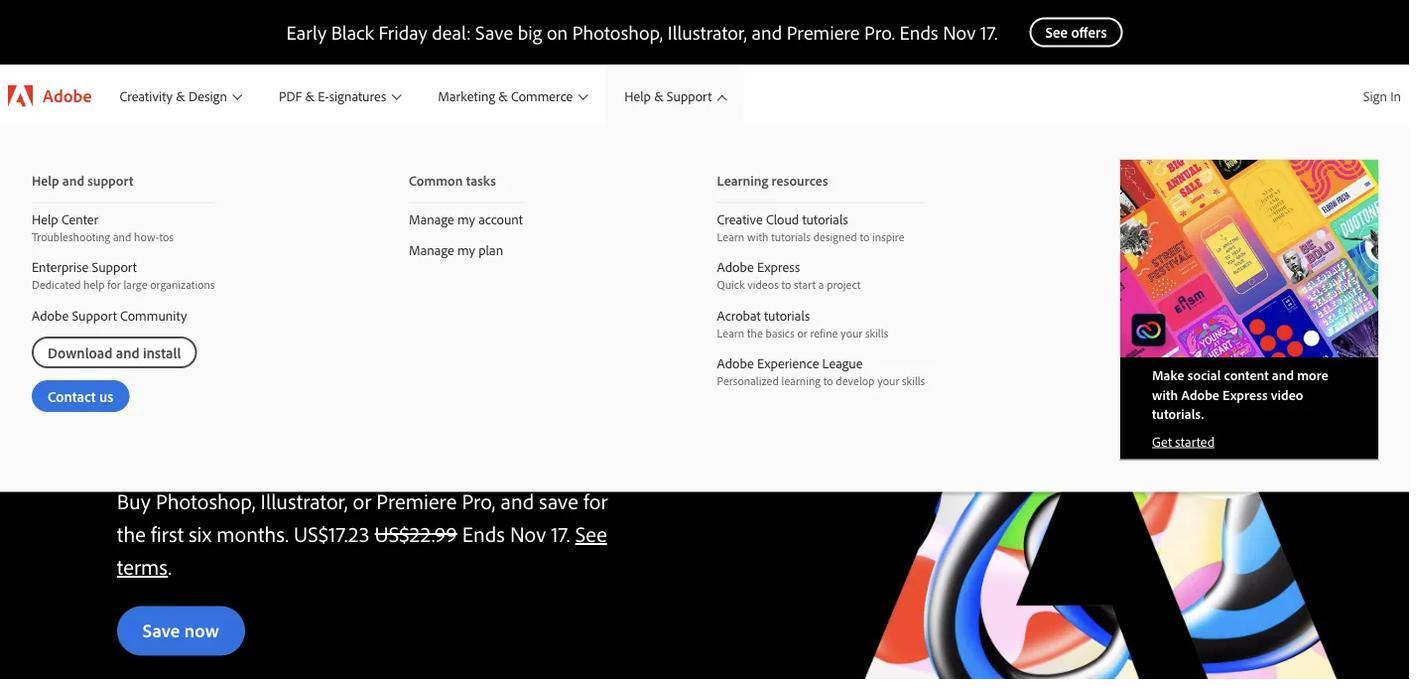 Task type: locate. For each thing, give the bounding box(es) containing it.
download
[[48, 343, 113, 362]]

creativity
[[120, 87, 173, 104]]

0 horizontal spatial illustrator,
[[261, 486, 348, 514]]

2 vertical spatial support
[[72, 306, 117, 324]]

get
[[117, 413, 182, 468], [1153, 433, 1173, 450]]

early inside early black friday deal. get 25% off.
[[117, 358, 211, 413]]

early right us
[[117, 358, 211, 413]]

us$ right 23
[[375, 519, 410, 547]]

tutorials
[[803, 210, 849, 227], [772, 229, 811, 244], [764, 306, 810, 324]]

the down acrobat
[[748, 325, 763, 340]]

to left start
[[782, 277, 792, 292]]

experience
[[757, 354, 819, 372]]

your for acrobat tutorials
[[841, 325, 863, 340]]

learn
[[717, 229, 745, 244], [717, 325, 745, 340]]

0 vertical spatial my
[[458, 210, 476, 227]]

buy
[[117, 486, 151, 514]]

1 horizontal spatial get
[[1153, 433, 1173, 450]]

1 horizontal spatial or
[[798, 325, 808, 340]]

1 horizontal spatial express
[[1223, 386, 1268, 403]]

2 us$ from the left
[[375, 519, 410, 547]]

skills
[[866, 325, 889, 340], [902, 373, 926, 388]]

1 vertical spatial black
[[221, 358, 320, 413]]

1 vertical spatial my
[[458, 241, 476, 259]]

1 vertical spatial or
[[353, 486, 371, 514]]

1 vertical spatial with
[[1153, 386, 1179, 403]]

photoshop, right on
[[573, 19, 663, 45]]

center
[[61, 210, 98, 227]]

17.
[[981, 19, 998, 45], [551, 519, 570, 547]]

& right the marketing
[[499, 87, 508, 104]]

0 vertical spatial 17.
[[981, 19, 998, 45]]

see inside "link"
[[1046, 23, 1068, 42]]

adobe for adobe support community
[[32, 306, 69, 324]]

0 horizontal spatial the
[[117, 519, 146, 547]]

help inside heading
[[32, 172, 59, 189]]

0 vertical spatial learn
[[717, 229, 745, 244]]

learning
[[782, 373, 821, 388]]

1 horizontal spatial early
[[286, 19, 327, 45]]

0 vertical spatial see
[[1046, 23, 1068, 42]]

1 horizontal spatial illustrator,
[[668, 19, 747, 45]]

skills up develop
[[866, 325, 889, 340]]

help for help and support
[[32, 172, 59, 189]]

1 horizontal spatial to
[[824, 373, 834, 388]]

3 & from the left
[[499, 87, 508, 104]]

early black friday deal: save big on photoshop, illustrator, and premiere pro. ends nov 17.
[[286, 19, 998, 45]]

0 vertical spatial save
[[476, 19, 513, 45]]

premiere
[[787, 19, 860, 45], [377, 486, 457, 514]]

1 vertical spatial manage
[[409, 241, 455, 259]]

support down early black friday deal: save big on photoshop, illustrator, and premiere pro. ends nov 17.
[[667, 87, 712, 104]]

photoshop, up six
[[156, 486, 256, 514]]

0 vertical spatial to
[[860, 229, 870, 244]]

adobe, inc. image
[[8, 85, 33, 107]]

nov right pro.
[[943, 19, 976, 45]]

& inside popup button
[[305, 87, 315, 104]]

regularly at us$22.99 element
[[375, 519, 457, 547]]

basics
[[766, 325, 795, 340]]

1 vertical spatial illustrator,
[[261, 486, 348, 514]]

premiere left pro.
[[787, 19, 860, 45]]

& for help
[[654, 87, 664, 104]]

support up help
[[92, 258, 137, 275]]

0 horizontal spatial with
[[748, 229, 769, 244]]

manage down manage my account link
[[409, 241, 455, 259]]

0 vertical spatial friday
[[379, 19, 428, 45]]

1 vertical spatial premiere
[[377, 486, 457, 514]]

your right refine
[[841, 325, 863, 340]]

2 vertical spatial help
[[32, 210, 58, 227]]

help for help & support
[[625, 87, 651, 104]]

see left offers
[[1046, 23, 1068, 42]]

videos
[[748, 277, 779, 292]]

your inside adobe experience league personalized learning to develop your skills
[[878, 373, 900, 388]]

1 horizontal spatial premiere
[[787, 19, 860, 45]]

1 vertical spatial express
[[1223, 386, 1268, 403]]

help & support
[[625, 87, 712, 104]]

1 vertical spatial help
[[32, 172, 59, 189]]

0 horizontal spatial premiere
[[377, 486, 457, 514]]

0 vertical spatial for
[[107, 277, 121, 292]]

1 vertical spatial to
[[782, 277, 792, 292]]

adobe for adobe experience league personalized learning to develop your skills
[[717, 354, 754, 372]]

skills inside adobe experience league personalized learning to develop your skills
[[902, 373, 926, 388]]

& left e-
[[305, 87, 315, 104]]

express inside make social content and more with adobe express video tutorials.
[[1223, 386, 1268, 403]]

months.
[[217, 519, 289, 547]]

creative
[[717, 210, 763, 227]]

first
[[151, 519, 184, 547]]

manage down the common
[[409, 210, 455, 227]]

us$ left 23
[[294, 519, 329, 547]]

to left inspire at the top right of the page
[[860, 229, 870, 244]]

my inside manage my account link
[[458, 210, 476, 227]]

0 horizontal spatial for
[[107, 277, 121, 292]]

0 horizontal spatial skills
[[866, 325, 889, 340]]

0 horizontal spatial your
[[841, 325, 863, 340]]

0 vertical spatial skills
[[866, 325, 889, 340]]

with down creative
[[748, 229, 769, 244]]

0 vertical spatial support
[[667, 87, 712, 104]]

illustrator, up help & support dropdown button at the top
[[668, 19, 747, 45]]

1 horizontal spatial 17.
[[981, 19, 998, 45]]

1 horizontal spatial us$
[[375, 519, 410, 547]]

get up buy
[[117, 413, 182, 468]]

off.
[[282, 413, 340, 468]]

pro.
[[865, 19, 895, 45]]

get down tutorials.
[[1153, 433, 1173, 450]]

adobe inside adobe express quick videos to start a project
[[717, 258, 754, 275]]

illustrator, up us$17.23 element
[[261, 486, 348, 514]]

1 horizontal spatial with
[[1153, 386, 1179, 403]]

& down early black friday deal: save big on photoshop, illustrator, and premiere pro. ends nov 17.
[[654, 87, 664, 104]]

0 horizontal spatial us$
[[294, 519, 329, 547]]

17. left see offers "link" on the right top
[[981, 19, 998, 45]]

0 vertical spatial or
[[798, 325, 808, 340]]

and
[[752, 19, 782, 45], [62, 172, 84, 189], [113, 229, 131, 244], [116, 343, 140, 362], [1272, 366, 1295, 384], [501, 486, 534, 514]]

& for marketing
[[499, 87, 508, 104]]

support down help
[[72, 306, 117, 324]]

0 horizontal spatial express
[[757, 258, 801, 275]]

save left big on the left
[[476, 19, 513, 45]]

22
[[410, 519, 432, 547]]

tutorials up basics
[[764, 306, 810, 324]]

1 vertical spatial photoshop,
[[156, 486, 256, 514]]

premiere up regularly at us$22.99 element
[[377, 486, 457, 514]]

1 vertical spatial support
[[92, 258, 137, 275]]

1 vertical spatial see
[[575, 519, 607, 547]]

the
[[748, 325, 763, 340], [117, 519, 146, 547]]

1 manage from the top
[[409, 210, 455, 227]]

0 horizontal spatial nov
[[510, 519, 546, 547]]

signatures
[[329, 87, 386, 104]]

designed
[[814, 229, 857, 244]]

friday for deal:
[[379, 19, 428, 45]]

see inside "see terms"
[[575, 519, 607, 547]]

premiere inside buy photoshop, illustrator, or premiere pro, and save for the first six months.
[[377, 486, 457, 514]]

enterprise
[[32, 258, 89, 275]]

see down the save
[[575, 519, 607, 547]]

your inside acrobat tutorials learn the basics or refine your skills
[[841, 325, 863, 340]]

adobe down social
[[1182, 386, 1220, 403]]

0 vertical spatial help
[[625, 87, 651, 104]]

download and install link
[[32, 337, 197, 368]]

0 horizontal spatial .
[[168, 552, 172, 580]]

1 horizontal spatial for
[[584, 486, 608, 514]]

help inside dropdown button
[[625, 87, 651, 104]]

2 learn from the top
[[717, 325, 745, 340]]

0 horizontal spatial get
[[117, 413, 182, 468]]

&
[[176, 87, 185, 104], [305, 87, 315, 104], [499, 87, 508, 104], [654, 87, 664, 104]]

download and install
[[48, 343, 181, 362]]

2 & from the left
[[305, 87, 315, 104]]

adobe up quick
[[717, 258, 754, 275]]

make
[[1153, 366, 1185, 384]]

& left the design
[[176, 87, 185, 104]]

help
[[625, 87, 651, 104], [32, 172, 59, 189], [32, 210, 58, 227]]

learn down acrobat
[[717, 325, 745, 340]]

manage my plan
[[409, 241, 503, 259]]

black up signatures at the left top of the page
[[331, 19, 374, 45]]

us$
[[294, 519, 329, 547], [375, 519, 410, 547]]

early up pdf
[[286, 19, 327, 45]]

with inside make social content and more with adobe express video tutorials.
[[1153, 386, 1179, 403]]

creativity & design button
[[100, 65, 259, 127]]

us
[[99, 387, 113, 406]]

tutorials down cloud
[[772, 229, 811, 244]]

help inside help center troubleshooting and how-tos
[[32, 210, 58, 227]]

1 horizontal spatial your
[[878, 373, 900, 388]]

express down content
[[1223, 386, 1268, 403]]

for right the save
[[584, 486, 608, 514]]

community
[[120, 306, 187, 324]]

skills inside acrobat tutorials learn the basics or refine your skills
[[866, 325, 889, 340]]

contact us
[[48, 387, 113, 406]]

17. down the save
[[551, 519, 570, 547]]

save left the now
[[143, 618, 180, 642]]

my
[[458, 210, 476, 227], [458, 241, 476, 259]]

support for enterprise support dedicated help for large organizations
[[92, 258, 137, 275]]

black for get
[[221, 358, 320, 413]]

contact us link
[[32, 380, 129, 412]]

support inside enterprise support dedicated help for large organizations
[[92, 258, 137, 275]]

2 vertical spatial to
[[824, 373, 834, 388]]

save
[[539, 486, 579, 514]]

0 vertical spatial with
[[748, 229, 769, 244]]

buy photoshop, illustrator, or premiere pro, and save for the first six months.
[[117, 486, 608, 547]]

2 horizontal spatial to
[[860, 229, 870, 244]]

1 vertical spatial 17.
[[551, 519, 570, 547]]

develop
[[836, 373, 875, 388]]

0 vertical spatial black
[[331, 19, 374, 45]]

pdf & e-signatures button
[[259, 65, 418, 127]]

0 horizontal spatial black
[[221, 358, 320, 413]]

help
[[83, 277, 105, 292]]

commerce
[[511, 87, 573, 104]]

0 horizontal spatial see
[[575, 519, 607, 547]]

0 vertical spatial the
[[748, 325, 763, 340]]

or left refine
[[798, 325, 808, 340]]

or up 23
[[353, 486, 371, 514]]

1 vertical spatial the
[[117, 519, 146, 547]]

nov
[[943, 19, 976, 45], [510, 519, 546, 547]]

0 vertical spatial premiere
[[787, 19, 860, 45]]

0 horizontal spatial or
[[353, 486, 371, 514]]

creativity & design
[[120, 87, 227, 104]]

and inside heading
[[62, 172, 84, 189]]

troubleshooting
[[32, 229, 110, 244]]

express
[[757, 258, 801, 275], [1223, 386, 1268, 403]]

get inside early black friday deal. get 25% off.
[[117, 413, 182, 468]]

0 vertical spatial express
[[757, 258, 801, 275]]

0 vertical spatial early
[[286, 19, 327, 45]]

support
[[88, 172, 133, 189]]

for inside buy photoshop, illustrator, or premiere pro, and save for the first six months.
[[584, 486, 608, 514]]

learn down creative
[[717, 229, 745, 244]]

1 horizontal spatial ends
[[900, 19, 939, 45]]

now
[[184, 618, 219, 642]]

adobe down dedicated
[[32, 306, 69, 324]]

adobe inside adobe experience league personalized learning to develop your skills
[[717, 354, 754, 372]]

marketing & commerce
[[438, 87, 573, 104]]

2 my from the top
[[458, 241, 476, 259]]

0 vertical spatial tutorials
[[803, 210, 849, 227]]

my up manage my plan link
[[458, 210, 476, 227]]

black inside early black friday deal. get 25% off.
[[221, 358, 320, 413]]

1 horizontal spatial nov
[[943, 19, 976, 45]]

install
[[143, 343, 181, 362]]

get started
[[1153, 433, 1215, 450]]

0 vertical spatial your
[[841, 325, 863, 340]]

0 horizontal spatial photoshop,
[[156, 486, 256, 514]]

tasks
[[466, 172, 496, 189]]

1 horizontal spatial see
[[1046, 23, 1068, 42]]

with down make
[[1153, 386, 1179, 403]]

main element
[[0, 65, 1410, 492]]

or inside acrobat tutorials learn the basics or refine your skills
[[798, 325, 808, 340]]

black down early black friday deal. get 25% off. image
[[221, 358, 320, 413]]

ends down pro,
[[462, 519, 505, 547]]

0 horizontal spatial save
[[143, 618, 180, 642]]

4 & from the left
[[654, 87, 664, 104]]

1 vertical spatial friday
[[330, 358, 443, 413]]

1 vertical spatial for
[[584, 486, 608, 514]]

adobe up personalized
[[717, 354, 754, 372]]

and inside buy photoshop, illustrator, or premiere pro, and save for the first six months.
[[501, 486, 534, 514]]

nov down the save
[[510, 519, 546, 547]]

0 horizontal spatial early
[[117, 358, 211, 413]]

see
[[1046, 23, 1068, 42], [575, 519, 607, 547]]

your
[[841, 325, 863, 340], [878, 373, 900, 388]]

get inside the main element
[[1153, 433, 1173, 450]]

1 vertical spatial tutorials
[[772, 229, 811, 244]]

1 my from the top
[[458, 210, 476, 227]]

& inside dropdown button
[[654, 87, 664, 104]]

0 vertical spatial manage
[[409, 210, 455, 227]]

ends right pro.
[[900, 19, 939, 45]]

express up "videos"
[[757, 258, 801, 275]]

adobe for adobe
[[43, 84, 92, 107]]

friday for deal.
[[330, 358, 443, 413]]

early black friday deal. get 25% off. image
[[117, 272, 350, 335]]

start
[[794, 277, 816, 292]]

1 vertical spatial your
[[878, 373, 900, 388]]

1 & from the left
[[176, 87, 185, 104]]

17
[[329, 519, 344, 547]]

the down buy
[[117, 519, 146, 547]]

early
[[286, 19, 327, 45], [117, 358, 211, 413]]

learn inside acrobat tutorials learn the basics or refine your skills
[[717, 325, 745, 340]]

23
[[349, 519, 370, 547]]

for right help
[[107, 277, 121, 292]]

manage
[[409, 210, 455, 227], [409, 241, 455, 259]]

how-
[[134, 229, 159, 244]]

adobe right adobe, inc. icon
[[43, 84, 92, 107]]

1 horizontal spatial skills
[[902, 373, 926, 388]]

1 vertical spatial early
[[117, 358, 211, 413]]

ends
[[900, 19, 939, 45], [462, 519, 505, 547]]

help center troubleshooting and how-tos
[[32, 210, 174, 244]]

early for early black friday deal. get 25% off.
[[117, 358, 211, 413]]

support for adobe support community
[[72, 306, 117, 324]]

friday inside early black friday deal. get 25% off.
[[330, 358, 443, 413]]

2 vertical spatial tutorials
[[764, 306, 810, 324]]

1 horizontal spatial photoshop,
[[573, 19, 663, 45]]

2 manage from the top
[[409, 241, 455, 259]]

1 learn from the top
[[717, 229, 745, 244]]

your right develop
[[878, 373, 900, 388]]

1 horizontal spatial the
[[748, 325, 763, 340]]

my inside manage my plan link
[[458, 241, 476, 259]]

photoshop, inside buy photoshop, illustrator, or premiere pro, and save for the first six months.
[[156, 486, 256, 514]]

0 horizontal spatial to
[[782, 277, 792, 292]]

1 vertical spatial skills
[[902, 373, 926, 388]]

my left plan
[[458, 241, 476, 259]]

photoshop,
[[573, 19, 663, 45], [156, 486, 256, 514]]

tutorials up designed
[[803, 210, 849, 227]]

manage my account
[[409, 210, 523, 227]]

1 horizontal spatial black
[[331, 19, 374, 45]]

1 vertical spatial ends
[[462, 519, 505, 547]]

skills right develop
[[902, 373, 926, 388]]

1 vertical spatial learn
[[717, 325, 745, 340]]

to down league
[[824, 373, 834, 388]]

0 vertical spatial ends
[[900, 19, 939, 45]]



Task type: describe. For each thing, give the bounding box(es) containing it.
0 vertical spatial nov
[[943, 19, 976, 45]]

early black friday deal. get 25% off.
[[117, 358, 542, 468]]

plan
[[479, 241, 503, 259]]

manage my plan link
[[377, 234, 555, 266]]

save now
[[143, 618, 219, 642]]

0 vertical spatial photoshop,
[[573, 19, 663, 45]]

help and support heading
[[32, 159, 215, 203]]

started
[[1176, 433, 1215, 450]]

see for see offers
[[1046, 23, 1068, 42]]

see for see terms
[[575, 519, 607, 547]]

the inside acrobat tutorials learn the basics or refine your skills
[[748, 325, 763, 340]]

manage for manage my plan
[[409, 241, 455, 259]]

marketing & commerce button
[[418, 65, 605, 127]]

1 vertical spatial nov
[[510, 519, 546, 547]]

1 horizontal spatial .
[[344, 519, 349, 547]]

e-
[[318, 87, 329, 104]]

early for early black friday deal: save big on photoshop, illustrator, and premiere pro. ends nov 17.
[[286, 19, 327, 45]]

manage my account link
[[377, 203, 555, 234]]

content
[[1225, 366, 1269, 384]]

to inside creative cloud tutorials learn with tutorials designed to inspire
[[860, 229, 870, 244]]

common tasks
[[409, 172, 496, 189]]

adobe support community
[[32, 306, 187, 324]]

us$17.23 element
[[294, 519, 370, 547]]

six
[[189, 519, 212, 547]]

a
[[819, 277, 824, 292]]

us$ 17 . 23 us$ 22 . 99 ends nov 17.
[[294, 519, 575, 547]]

enterprise support dedicated help for large organizations
[[32, 258, 215, 292]]

learning resources
[[717, 172, 829, 189]]

for inside enterprise support dedicated help for large organizations
[[107, 277, 121, 292]]

my for account
[[458, 210, 476, 227]]

see offers link
[[1030, 17, 1123, 47]]

personalized
[[717, 373, 779, 388]]

adobe link
[[0, 65, 100, 127]]

league
[[823, 354, 863, 372]]

tutorials inside acrobat tutorials learn the basics or refine your skills
[[764, 306, 810, 324]]

large
[[123, 277, 147, 292]]

refine
[[811, 325, 838, 340]]

help & support button
[[605, 65, 744, 127]]

adobe inside make social content and more with adobe express video tutorials.
[[1182, 386, 1220, 403]]

dedicated
[[32, 277, 81, 292]]

1 horizontal spatial save
[[476, 19, 513, 45]]

1 us$ from the left
[[294, 519, 329, 547]]

to inside adobe express quick videos to start a project
[[782, 277, 792, 292]]

adobe express quick videos to start a project
[[717, 258, 861, 292]]

quick
[[717, 277, 745, 292]]

tutorials.
[[1153, 405, 1205, 423]]

1 vertical spatial save
[[143, 618, 180, 642]]

pdf
[[279, 87, 302, 104]]

& for creativity
[[176, 87, 185, 104]]

contact
[[48, 387, 96, 406]]

sign in button
[[1356, 71, 1410, 120]]

2 horizontal spatial .
[[432, 519, 435, 547]]

0 vertical spatial illustrator,
[[668, 19, 747, 45]]

express inside adobe express quick videos to start a project
[[757, 258, 801, 275]]

black for save
[[331, 19, 374, 45]]

save now link
[[117, 606, 245, 656]]

on
[[547, 19, 568, 45]]

help and support
[[32, 172, 133, 189]]

25%
[[192, 413, 272, 468]]

account
[[479, 210, 523, 227]]

acrobat tutorials learn the basics or refine your skills
[[717, 306, 889, 340]]

common tasks heading
[[409, 159, 523, 203]]

get started link
[[1153, 433, 1215, 450]]

skills for acrobat tutorials
[[866, 325, 889, 340]]

project
[[827, 277, 861, 292]]

to inside adobe experience league personalized learning to develop your skills
[[824, 373, 834, 388]]

video
[[1272, 386, 1304, 403]]

deal.
[[453, 358, 542, 413]]

and inside make social content and more with adobe express video tutorials.
[[1272, 366, 1295, 384]]

social
[[1188, 366, 1222, 384]]

0 horizontal spatial 17.
[[551, 519, 570, 547]]

illustrator, inside buy photoshop, illustrator, or premiere pro, and save for the first six months.
[[261, 486, 348, 514]]

in
[[1391, 87, 1402, 104]]

manage for manage my account
[[409, 210, 455, 227]]

common
[[409, 172, 463, 189]]

support inside dropdown button
[[667, 87, 712, 104]]

inspire
[[873, 229, 905, 244]]

adobe for adobe express quick videos to start a project
[[717, 258, 754, 275]]

sign in
[[1364, 87, 1402, 104]]

creative cloud tutorials learn with tutorials designed to inspire
[[717, 210, 905, 244]]

see terms link
[[117, 519, 607, 580]]

or inside buy photoshop, illustrator, or premiere pro, and save for the first six months.
[[353, 486, 371, 514]]

big
[[518, 19, 542, 45]]

tos
[[159, 229, 174, 244]]

marketing
[[438, 87, 495, 104]]

adobe support community link
[[0, 299, 247, 331]]

learn inside creative cloud tutorials learn with tutorials designed to inspire
[[717, 229, 745, 244]]

your for adobe experience league
[[878, 373, 900, 388]]

see terms
[[117, 519, 607, 580]]

design
[[189, 87, 227, 104]]

organizations
[[150, 277, 215, 292]]

pro,
[[462, 486, 496, 514]]

& for pdf
[[305, 87, 315, 104]]

learning
[[717, 172, 769, 189]]

offers
[[1072, 23, 1108, 42]]

and inside help center troubleshooting and how-tos
[[113, 229, 131, 244]]

0 horizontal spatial ends
[[462, 519, 505, 547]]

my for plan
[[458, 241, 476, 259]]

make social content and more with adobe express video tutorials.
[[1153, 366, 1329, 423]]

cloud
[[766, 210, 799, 227]]

with inside creative cloud tutorials learn with tutorials designed to inspire
[[748, 229, 769, 244]]

skills for adobe experience league
[[902, 373, 926, 388]]

the inside buy photoshop, illustrator, or premiere pro, and save for the first six months.
[[117, 519, 146, 547]]

pdf & e-signatures
[[279, 87, 386, 104]]

learning resources heading
[[717, 159, 926, 203]]

deal:
[[432, 19, 471, 45]]

resources
[[772, 172, 829, 189]]



Task type: vqa. For each thing, say whether or not it's contained in the screenshot.
Typography Font design at top
no



